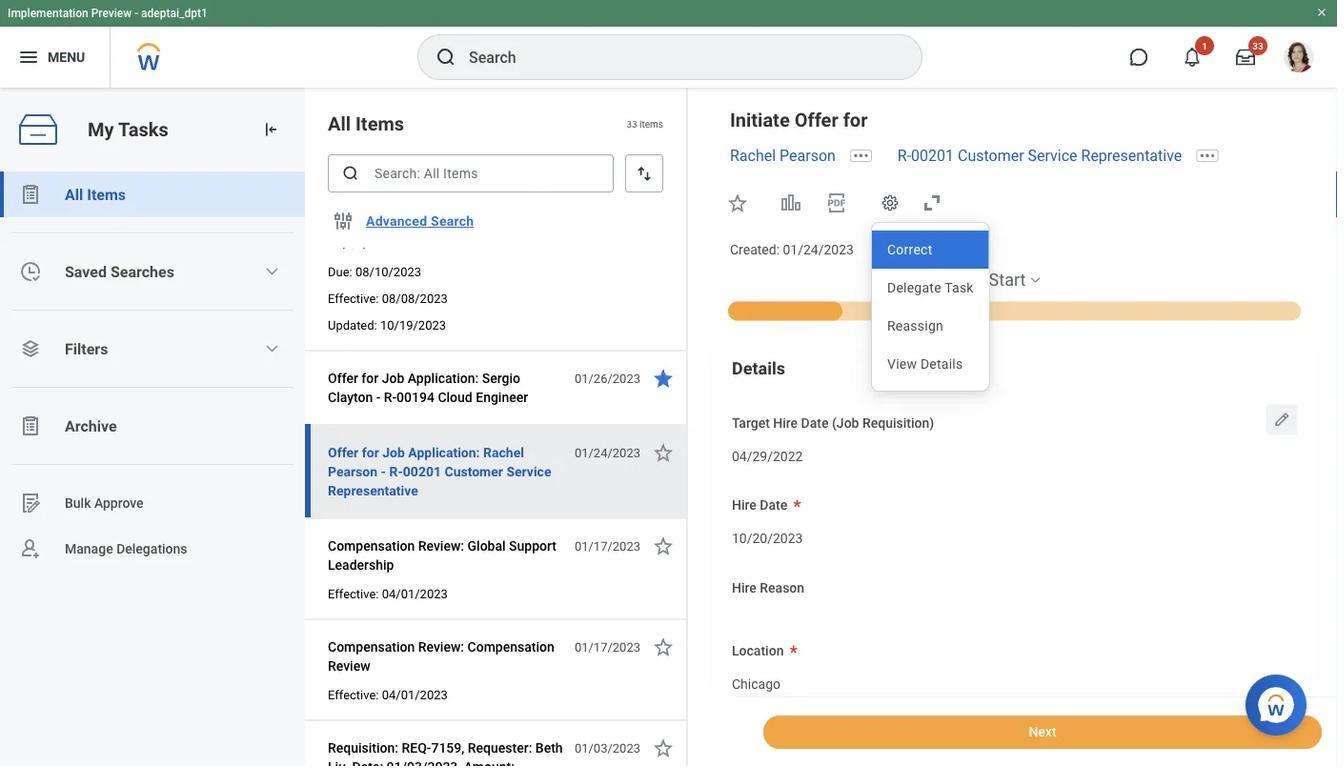 Task type: describe. For each thing, give the bounding box(es) containing it.
effective: 08/08/2023
[[328, 291, 448, 306]]

04/29/2022 text field
[[732, 437, 803, 470]]

1 horizontal spatial representative
[[1082, 147, 1183, 165]]

- inside "menu" banner
[[135, 7, 138, 20]]

hire date element
[[732, 519, 803, 554]]

chevron down image for saved searches
[[264, 264, 280, 279]]

compensation for compensation review: compensation review
[[328, 639, 415, 655]]

0 vertical spatial hire
[[774, 415, 798, 431]]

list containing all items
[[0, 172, 305, 572]]

review inside compensation review: compensation review
[[328, 658, 371, 674]]

saved
[[65, 263, 107, 281]]

updated:
[[328, 318, 377, 332]]

customer inside offer for job application: rachel pearson ‎- r-00201 customer service representative
[[445, 464, 503, 480]]

items
[[640, 118, 664, 129]]

advanced search button
[[359, 202, 482, 240]]

04/01/2023 for global
[[382, 587, 448, 601]]

filters
[[65, 340, 108, 358]]

0 vertical spatial r-
[[898, 147, 912, 165]]

offer for job application: rachel pearson ‎- r-00201 customer service representative button
[[328, 442, 565, 503]]

archive button
[[0, 403, 305, 449]]

application: for cloud
[[408, 370, 479, 386]]

offer for job application: rachel pearson ‎- r-00201 customer service representative
[[328, 445, 552, 499]]

menu banner
[[0, 0, 1338, 88]]

bulk approve
[[65, 496, 144, 511]]

hire for hire date
[[732, 498, 757, 514]]

transformation import image
[[261, 120, 280, 139]]

r-00201 customer service representative
[[898, 147, 1183, 165]]

searches
[[111, 263, 174, 281]]

all inside button
[[65, 185, 83, 204]]

created:
[[730, 242, 780, 258]]

0 vertical spatial pearson
[[780, 147, 836, 165]]

effective: 04/01/2023 for compensation review: global support leadership
[[328, 587, 448, 601]]

on
[[525, 216, 540, 232]]

04/29/2022
[[732, 448, 803, 464]]

requisition:
[[328, 740, 399, 756]]

0 vertical spatial 01/24/2023
[[783, 242, 854, 258]]

menu containing correct
[[873, 231, 990, 383]]

adeptai_dpt1
[[141, 7, 208, 20]]

item list element
[[305, 88, 689, 767]]

search
[[431, 213, 474, 229]]

next
[[1029, 725, 1057, 740]]

menu button
[[0, 27, 110, 88]]

10/20/2023
[[732, 531, 803, 547]]

location element
[[732, 665, 781, 700]]

initiate offer for
[[730, 109, 868, 131]]

04/01/2023 for compensation
[[382, 688, 448, 702]]

for for offer for job application: rachel pearson ‎- r-00201 customer service representative
[[362, 445, 379, 461]]

offer for offer for job application: sergio clayton ‎- r-00194 cloud engineer
[[328, 370, 358, 386]]

menu
[[48, 49, 85, 65]]

1 horizontal spatial service
[[1029, 147, 1078, 165]]

date:
[[352, 760, 383, 767]]

due:
[[328, 265, 353, 279]]

offer for job application: sergio clayton ‎- r-00194 cloud engineer button
[[328, 367, 565, 409]]

33 for 33
[[1253, 40, 1264, 51]]

‎- for pearson
[[381, 464, 386, 480]]

edit image
[[1273, 411, 1292, 430]]

review: for global
[[418, 538, 464, 554]]

compensation for compensation review: global support leadership
[[328, 538, 415, 554]]

representative inside offer for job application: rachel pearson ‎- r-00201 customer service representative
[[328, 483, 418, 499]]

compensation review: compensation review
[[328, 639, 555, 674]]

‎- for clayton
[[376, 390, 381, 405]]

hire date
[[732, 498, 788, 514]]

1
[[1203, 40, 1208, 51]]

rachel pearson link
[[730, 147, 836, 165]]

leadership
[[328, 557, 394, 573]]

view
[[888, 356, 918, 372]]

review: for compensation
[[418, 639, 464, 655]]

Chicago text field
[[732, 666, 781, 699]]

target hire date (job requisition)
[[732, 415, 935, 431]]

inbox large image
[[1237, 48, 1256, 67]]

application: for customer
[[408, 445, 480, 461]]

updated: 10/19/2023
[[328, 318, 446, 332]]

my
[[88, 118, 114, 141]]

details element
[[711, 341, 1319, 767]]

1 horizontal spatial date
[[802, 415, 829, 431]]

all items inside the item list element
[[328, 113, 404, 135]]

chevron down image for filters
[[264, 341, 280, 357]]

offer for offer for job application: rachel pearson ‎- r-00201 customer service representative
[[328, 445, 359, 461]]

cloud
[[438, 390, 473, 405]]

my tasks
[[88, 118, 168, 141]]

tasks
[[118, 118, 168, 141]]

01/24/2023 inside the item list element
[[575, 446, 641, 460]]

r- for offer for job application: sergio clayton ‎- r-00194 cloud engineer
[[384, 390, 397, 405]]

clipboard image for all items
[[19, 183, 42, 206]]

justify image
[[17, 46, 40, 69]]

00201 inside offer for job application: rachel pearson ‎- r-00201 customer service representative
[[403, 464, 442, 480]]

support
[[509, 538, 557, 554]]

bulk
[[65, 496, 91, 511]]

bulk approve link
[[0, 481, 305, 526]]

archive
[[65, 417, 117, 435]]

correct button
[[873, 231, 990, 269]]

rename image
[[19, 492, 42, 515]]

chicago
[[732, 677, 781, 693]]

manage delegations
[[65, 541, 187, 557]]

requisition)
[[863, 415, 935, 431]]

task
[[945, 280, 974, 296]]

(job
[[832, 415, 860, 431]]

0 vertical spatial offer
[[795, 109, 839, 131]]

reassign button
[[873, 307, 990, 345]]

global
[[468, 538, 506, 554]]

search image inside "menu" banner
[[435, 46, 458, 69]]

target
[[732, 415, 770, 431]]

advanced search
[[366, 213, 474, 229]]

08/08/2023 inside review employee contracts: lena jung - apprentice office management on 08/08/2023
[[328, 235, 399, 251]]

preview
[[91, 7, 132, 20]]

start button
[[989, 268, 1026, 291]]

contracts:
[[436, 197, 497, 213]]

review employee contracts: lena jung - apprentice office management on 08/08/2023
[[328, 197, 563, 251]]

view details button
[[873, 345, 990, 383]]



Task type: vqa. For each thing, say whether or not it's contained in the screenshot.
Updated:
yes



Task type: locate. For each thing, give the bounding box(es) containing it.
delegations
[[116, 541, 187, 557]]

application: up cloud
[[408, 370, 479, 386]]

2 review: from the top
[[418, 639, 464, 655]]

1 horizontal spatial search image
[[435, 46, 458, 69]]

2 vertical spatial hire
[[732, 580, 757, 596]]

0 vertical spatial date
[[802, 415, 829, 431]]

application: down cloud
[[408, 445, 480, 461]]

1 clipboard image from the top
[[19, 183, 42, 206]]

effective:
[[328, 291, 379, 306], [328, 587, 379, 601], [328, 688, 379, 702]]

1 horizontal spatial all items
[[328, 113, 404, 135]]

clipboard image up clock check icon
[[19, 183, 42, 206]]

items inside button
[[87, 185, 126, 204]]

items up employee
[[356, 113, 404, 135]]

created: 01/24/2023
[[730, 242, 854, 258]]

01/17/2023 for compensation review: compensation review
[[575, 640, 641, 655]]

all items button
[[0, 172, 305, 217]]

33 left "profile logan mcneil" image
[[1253, 40, 1264, 51]]

hire up hire date element
[[732, 498, 757, 514]]

1 vertical spatial 04/01/2023
[[382, 688, 448, 702]]

apprentice
[[336, 216, 401, 232]]

job for 00201
[[383, 445, 405, 461]]

next button
[[764, 716, 1323, 750]]

effective: down leadership
[[328, 587, 379, 601]]

-
[[135, 7, 138, 20], [328, 216, 332, 232]]

1 01/17/2023 from the top
[[575, 539, 641, 554]]

2 effective: from the top
[[328, 587, 379, 601]]

01/26/2023
[[575, 371, 641, 386]]

compensation review: global support leadership button
[[328, 535, 565, 577]]

configure image
[[332, 210, 355, 233]]

effective: 04/01/2023 for compensation review: compensation review
[[328, 688, 448, 702]]

r- inside offer for job application: sergio clayton ‎- r-00194 cloud engineer
[[384, 390, 397, 405]]

effective: up updated:
[[328, 291, 379, 306]]

1 vertical spatial 00201
[[403, 464, 442, 480]]

0 vertical spatial 01/17/2023
[[575, 539, 641, 554]]

clayton
[[328, 390, 373, 405]]

- left apprentice
[[328, 216, 332, 232]]

clipboard image
[[19, 183, 42, 206], [19, 415, 42, 438]]

offer up clayton
[[328, 370, 358, 386]]

01/24/2023
[[783, 242, 854, 258], [575, 446, 641, 460]]

profile logan mcneil image
[[1285, 42, 1315, 76]]

rachel down engineer
[[484, 445, 524, 461]]

service inside offer for job application: rachel pearson ‎- r-00201 customer service representative
[[507, 464, 552, 480]]

all up the saved
[[65, 185, 83, 204]]

2 chevron down image from the top
[[264, 341, 280, 357]]

08/08/2023 up 10/19/2023 in the left of the page
[[382, 291, 448, 306]]

1 vertical spatial customer
[[445, 464, 503, 480]]

0 horizontal spatial 00201
[[403, 464, 442, 480]]

33 for 33 items
[[627, 118, 638, 129]]

1 horizontal spatial -
[[328, 216, 332, 232]]

for inside offer for job application: rachel pearson ‎- r-00201 customer service representative
[[362, 445, 379, 461]]

notifications large image
[[1183, 48, 1203, 67]]

r-00201 customer service representative link
[[898, 147, 1183, 165]]

1 button
[[1172, 36, 1215, 78]]

all items
[[328, 113, 404, 135], [65, 185, 126, 204]]

‎-
[[376, 390, 381, 405], [381, 464, 386, 480]]

1 horizontal spatial pearson
[[780, 147, 836, 165]]

application: inside offer for job application: rachel pearson ‎- r-00201 customer service representative
[[408, 445, 480, 461]]

1 vertical spatial hire
[[732, 498, 757, 514]]

hire right target
[[774, 415, 798, 431]]

08/08/2023
[[328, 235, 399, 251], [382, 291, 448, 306]]

1 horizontal spatial 33
[[1253, 40, 1264, 51]]

effective: 04/01/2023 down leadership
[[328, 587, 448, 601]]

effective: up requisition:
[[328, 688, 379, 702]]

0 vertical spatial -
[[135, 7, 138, 20]]

date up hire date element
[[760, 498, 788, 514]]

clipboard image inside archive 'button'
[[19, 415, 42, 438]]

req-
[[402, 740, 431, 756]]

review: inside compensation review: global support leadership
[[418, 538, 464, 554]]

0 vertical spatial effective: 04/01/2023
[[328, 587, 448, 601]]

job inside offer for job application: sergio clayton ‎- r-00194 cloud engineer
[[382, 370, 405, 386]]

my tasks element
[[0, 88, 305, 767]]

perspective image
[[19, 338, 42, 360]]

0 vertical spatial review:
[[418, 538, 464, 554]]

offer
[[795, 109, 839, 131], [328, 370, 358, 386], [328, 445, 359, 461]]

0 horizontal spatial date
[[760, 498, 788, 514]]

1 vertical spatial search image
[[341, 164, 360, 183]]

r- right clayton
[[384, 390, 397, 405]]

1 vertical spatial effective: 04/01/2023
[[328, 688, 448, 702]]

job down 00194
[[383, 445, 405, 461]]

0 horizontal spatial -
[[135, 7, 138, 20]]

job for 00194
[[382, 370, 405, 386]]

1 horizontal spatial 01/24/2023
[[783, 242, 854, 258]]

requisition: req-7159, requester: beth liu, date: 01/03/2023, amount button
[[328, 737, 565, 767]]

0 vertical spatial job
[[382, 370, 405, 386]]

pearson down initiate offer for
[[780, 147, 836, 165]]

‎- inside offer for job application: rachel pearson ‎- r-00201 customer service representative
[[381, 464, 386, 480]]

00201 up fullscreen 'icon'
[[912, 147, 955, 165]]

clipboard image for archive
[[19, 415, 42, 438]]

0 vertical spatial search image
[[435, 46, 458, 69]]

customer
[[958, 147, 1025, 165], [445, 464, 503, 480]]

0 vertical spatial items
[[356, 113, 404, 135]]

compensation inside compensation review: global support leadership
[[328, 538, 415, 554]]

hire left reason
[[732, 580, 757, 596]]

0 horizontal spatial search image
[[341, 164, 360, 183]]

1 vertical spatial offer
[[328, 370, 358, 386]]

approve
[[94, 496, 144, 511]]

0 horizontal spatial customer
[[445, 464, 503, 480]]

00201
[[912, 147, 955, 165], [403, 464, 442, 480]]

1 vertical spatial effective:
[[328, 587, 379, 601]]

33 inside button
[[1253, 40, 1264, 51]]

all right transformation import image in the left of the page
[[328, 113, 351, 135]]

3 effective: from the top
[[328, 688, 379, 702]]

1 horizontal spatial items
[[356, 113, 404, 135]]

management
[[443, 216, 522, 232]]

review employee contracts: lena jung - apprentice office management on 08/08/2023 button
[[328, 194, 565, 255]]

requisition: req-7159, requester: beth liu, date: 01/03/2023, amount
[[328, 740, 563, 767]]

0 vertical spatial 33
[[1253, 40, 1264, 51]]

implementation preview -   adeptai_dpt1
[[8, 7, 208, 20]]

date
[[802, 415, 829, 431], [760, 498, 788, 514]]

0 horizontal spatial service
[[507, 464, 552, 480]]

requester:
[[468, 740, 532, 756]]

‎- right clayton
[[376, 390, 381, 405]]

0 vertical spatial 00201
[[912, 147, 955, 165]]

0 horizontal spatial all
[[65, 185, 83, 204]]

33 inside the item list element
[[627, 118, 638, 129]]

2 review from the top
[[328, 658, 371, 674]]

r- inside offer for job application: rachel pearson ‎- r-00201 customer service representative
[[390, 464, 403, 480]]

clipboard image left archive at the bottom
[[19, 415, 42, 438]]

due: 08/10/2023
[[328, 265, 422, 279]]

1 vertical spatial -
[[328, 216, 332, 232]]

view related information image
[[780, 191, 803, 214]]

0 horizontal spatial 33
[[627, 118, 638, 129]]

0 vertical spatial 04/01/2023
[[382, 587, 448, 601]]

1 vertical spatial r-
[[384, 390, 397, 405]]

1 vertical spatial 33
[[627, 118, 638, 129]]

delegate
[[888, 280, 942, 296]]

filters button
[[0, 326, 305, 372]]

0 vertical spatial effective:
[[328, 291, 379, 306]]

for down clayton
[[362, 445, 379, 461]]

1 horizontal spatial customer
[[958, 147, 1025, 165]]

1 vertical spatial 01/17/2023
[[575, 640, 641, 655]]

1 vertical spatial representative
[[328, 483, 418, 499]]

1 vertical spatial job
[[383, 445, 405, 461]]

saved searches
[[65, 263, 174, 281]]

33 button
[[1225, 36, 1268, 78]]

0 vertical spatial customer
[[958, 147, 1025, 165]]

33 left items
[[627, 118, 638, 129]]

01/24/2023 down view printable version (pdf) icon
[[783, 242, 854, 258]]

- inside review employee contracts: lena jung - apprentice office management on 08/08/2023
[[328, 216, 332, 232]]

0 vertical spatial clipboard image
[[19, 183, 42, 206]]

effective: 04/01/2023
[[328, 587, 448, 601], [328, 688, 448, 702]]

0 vertical spatial rachel
[[730, 147, 776, 165]]

items inside the item list element
[[356, 113, 404, 135]]

all inside the item list element
[[328, 113, 351, 135]]

r- down 00194
[[390, 464, 403, 480]]

1 vertical spatial items
[[87, 185, 126, 204]]

for for offer for job application: sergio clayton ‎- r-00194 cloud engineer
[[362, 370, 379, 386]]

01/17/2023
[[575, 539, 641, 554], [575, 640, 641, 655]]

00201 down 00194
[[403, 464, 442, 480]]

0 vertical spatial ‎-
[[376, 390, 381, 405]]

details down reassign button
[[921, 356, 964, 372]]

all
[[328, 113, 351, 135], [65, 185, 83, 204]]

compensation review: global support leadership
[[328, 538, 557, 573]]

08/10/2023
[[356, 265, 422, 279]]

manage
[[65, 541, 113, 557]]

1 vertical spatial service
[[507, 464, 552, 480]]

0 vertical spatial representative
[[1082, 147, 1183, 165]]

correct
[[888, 242, 933, 257]]

jung
[[533, 197, 563, 213]]

33
[[1253, 40, 1264, 51], [627, 118, 638, 129]]

1 04/01/2023 from the top
[[382, 587, 448, 601]]

close environment banner image
[[1317, 7, 1328, 18]]

offer down clayton
[[328, 445, 359, 461]]

01/03/2023
[[575, 741, 641, 756]]

1 vertical spatial clipboard image
[[19, 415, 42, 438]]

liu,
[[328, 760, 349, 767]]

2 clipboard image from the top
[[19, 415, 42, 438]]

1 vertical spatial rachel
[[484, 445, 524, 461]]

employee
[[374, 197, 432, 213]]

0 vertical spatial chevron down image
[[264, 264, 280, 279]]

manage delegations link
[[0, 526, 305, 572]]

2 vertical spatial for
[[362, 445, 379, 461]]

job up 00194
[[382, 370, 405, 386]]

initiate
[[730, 109, 790, 131]]

star image
[[652, 367, 675, 390]]

0 vertical spatial for
[[844, 109, 868, 131]]

job inside offer for job application: rachel pearson ‎- r-00201 customer service representative
[[383, 445, 405, 461]]

0 vertical spatial review
[[328, 197, 371, 213]]

items down my
[[87, 185, 126, 204]]

01/17/2023 for compensation review: global support leadership
[[575, 539, 641, 554]]

list
[[0, 172, 305, 572]]

representative
[[1082, 147, 1183, 165], [328, 483, 418, 499]]

for
[[844, 109, 868, 131], [362, 370, 379, 386], [362, 445, 379, 461]]

rachel inside offer for job application: rachel pearson ‎- r-00201 customer service representative
[[484, 445, 524, 461]]

details up target
[[732, 359, 786, 379]]

0 vertical spatial all
[[328, 113, 351, 135]]

offer inside offer for job application: rachel pearson ‎- r-00201 customer service representative
[[328, 445, 359, 461]]

all items down my
[[65, 185, 126, 204]]

0 horizontal spatial all items
[[65, 185, 126, 204]]

offer up rachel pearson
[[795, 109, 839, 131]]

1 horizontal spatial all
[[328, 113, 351, 135]]

review: inside compensation review: compensation review
[[418, 639, 464, 655]]

gear image
[[881, 193, 900, 212]]

effective: 04/01/2023 up requisition:
[[328, 688, 448, 702]]

job
[[382, 370, 405, 386], [383, 445, 405, 461]]

offer inside offer for job application: sergio clayton ‎- r-00194 cloud engineer
[[328, 370, 358, 386]]

1 vertical spatial ‎-
[[381, 464, 386, 480]]

0 vertical spatial all items
[[328, 113, 404, 135]]

1 vertical spatial review:
[[418, 639, 464, 655]]

rachel
[[730, 147, 776, 165], [484, 445, 524, 461]]

01/03/2023,
[[387, 760, 461, 767]]

office
[[404, 216, 440, 232]]

1 vertical spatial all items
[[65, 185, 126, 204]]

sort image
[[635, 164, 654, 183]]

1 horizontal spatial rachel
[[730, 147, 776, 165]]

‎- inside offer for job application: sergio clayton ‎- r-00194 cloud engineer
[[376, 390, 381, 405]]

1 horizontal spatial 00201
[[912, 147, 955, 165]]

0 horizontal spatial pearson
[[328, 464, 378, 480]]

advanced
[[366, 213, 428, 229]]

1 vertical spatial review
[[328, 658, 371, 674]]

effective: for compensation review: global support leadership
[[328, 587, 379, 601]]

Search Workday  search field
[[469, 36, 883, 78]]

clipboard image inside all items button
[[19, 183, 42, 206]]

pearson inside offer for job application: rachel pearson ‎- r-00201 customer service representative
[[328, 464, 378, 480]]

2 01/17/2023 from the top
[[575, 640, 641, 655]]

all items inside all items button
[[65, 185, 126, 204]]

rachel down initiate
[[730, 147, 776, 165]]

0 vertical spatial 08/08/2023
[[328, 235, 399, 251]]

33 items
[[627, 118, 664, 129]]

1 effective: from the top
[[328, 291, 379, 306]]

04/01/2023 down compensation review: compensation review
[[382, 688, 448, 702]]

0 horizontal spatial details
[[732, 359, 786, 379]]

0 horizontal spatial representative
[[328, 483, 418, 499]]

2 vertical spatial effective:
[[328, 688, 379, 702]]

compensation review: compensation review button
[[328, 636, 565, 678]]

search image
[[435, 46, 458, 69], [341, 164, 360, 183]]

fullscreen image
[[921, 191, 944, 214]]

application: inside offer for job application: sergio clayton ‎- r-00194 cloud engineer
[[408, 370, 479, 386]]

all items up employee
[[328, 113, 404, 135]]

08/08/2023 down apprentice
[[328, 235, 399, 251]]

1 horizontal spatial details
[[921, 356, 964, 372]]

start
[[989, 270, 1026, 290]]

saved searches button
[[0, 249, 305, 295]]

0 vertical spatial service
[[1029, 147, 1078, 165]]

implementation
[[8, 7, 88, 20]]

1 review from the top
[[328, 197, 371, 213]]

2 04/01/2023 from the top
[[382, 688, 448, 702]]

offer for job application: sergio clayton ‎- r-00194 cloud engineer
[[328, 370, 528, 405]]

beth
[[536, 740, 563, 756]]

for inside offer for job application: sergio clayton ‎- r-00194 cloud engineer
[[362, 370, 379, 386]]

1 vertical spatial 08/08/2023
[[382, 291, 448, 306]]

0 horizontal spatial rachel
[[484, 445, 524, 461]]

sergio
[[482, 370, 521, 386]]

search image inside the item list element
[[341, 164, 360, 183]]

star image
[[727, 191, 750, 214], [652, 442, 675, 464], [652, 535, 675, 558], [652, 636, 675, 659], [652, 737, 675, 760]]

1 effective: 04/01/2023 from the top
[[328, 587, 448, 601]]

1 vertical spatial application:
[[408, 445, 480, 461]]

1 chevron down image from the top
[[264, 264, 280, 279]]

1 vertical spatial chevron down image
[[264, 341, 280, 357]]

review up requisition:
[[328, 658, 371, 674]]

lena
[[501, 197, 530, 213]]

hire for hire reason
[[732, 580, 757, 596]]

1 vertical spatial date
[[760, 498, 788, 514]]

target hire date (job requisition) element
[[732, 436, 803, 471]]

review up apprentice
[[328, 197, 371, 213]]

10/20/2023 text field
[[732, 520, 803, 553]]

details inside button
[[921, 356, 964, 372]]

Search: All Items text field
[[328, 154, 614, 193]]

view details
[[888, 356, 964, 372]]

chevron down image
[[264, 264, 280, 279], [264, 341, 280, 357]]

review inside review employee contracts: lena jung - apprentice office management on 08/08/2023
[[328, 197, 371, 213]]

start navigation
[[711, 268, 1319, 321]]

2 vertical spatial offer
[[328, 445, 359, 461]]

1 vertical spatial for
[[362, 370, 379, 386]]

review: down compensation review: global support leadership button
[[418, 639, 464, 655]]

for up view printable version (pdf) icon
[[844, 109, 868, 131]]

01/24/2023 down the 01/26/2023 in the left of the page
[[575, 446, 641, 460]]

hire reason
[[732, 580, 805, 596]]

2 vertical spatial r-
[[390, 464, 403, 480]]

- right the preview
[[135, 7, 138, 20]]

clock check image
[[19, 260, 42, 283]]

10/19/2023
[[380, 318, 446, 332]]

location
[[732, 644, 784, 660]]

user plus image
[[19, 538, 42, 561]]

0 horizontal spatial items
[[87, 185, 126, 204]]

1 review: from the top
[[418, 538, 464, 554]]

date left '(job'
[[802, 415, 829, 431]]

04/01/2023 down compensation review: global support leadership
[[382, 587, 448, 601]]

reason
[[760, 580, 805, 596]]

pearson down clayton
[[328, 464, 378, 480]]

1 vertical spatial 01/24/2023
[[575, 446, 641, 460]]

1 vertical spatial all
[[65, 185, 83, 204]]

engineer
[[476, 390, 528, 405]]

compensation
[[328, 538, 415, 554], [328, 639, 415, 655], [468, 639, 555, 655]]

‎- down offer for job application: sergio clayton ‎- r-00194 cloud engineer
[[381, 464, 386, 480]]

2 effective: 04/01/2023 from the top
[[328, 688, 448, 702]]

view printable version (pdf) image
[[826, 191, 849, 214]]

effective: for compensation review: compensation review
[[328, 688, 379, 702]]

1 vertical spatial pearson
[[328, 464, 378, 480]]

0 vertical spatial application:
[[408, 370, 479, 386]]

0 horizontal spatial 01/24/2023
[[575, 446, 641, 460]]

menu
[[873, 231, 990, 383]]

r- for offer for job application: rachel pearson ‎- r-00201 customer service representative
[[390, 464, 403, 480]]

delegate task
[[888, 280, 974, 296]]

reassign
[[888, 318, 944, 334]]

review: left global on the left of page
[[418, 538, 464, 554]]

for up clayton
[[362, 370, 379, 386]]

04/01/2023
[[382, 587, 448, 601], [382, 688, 448, 702]]

r- up "gear" image
[[898, 147, 912, 165]]



